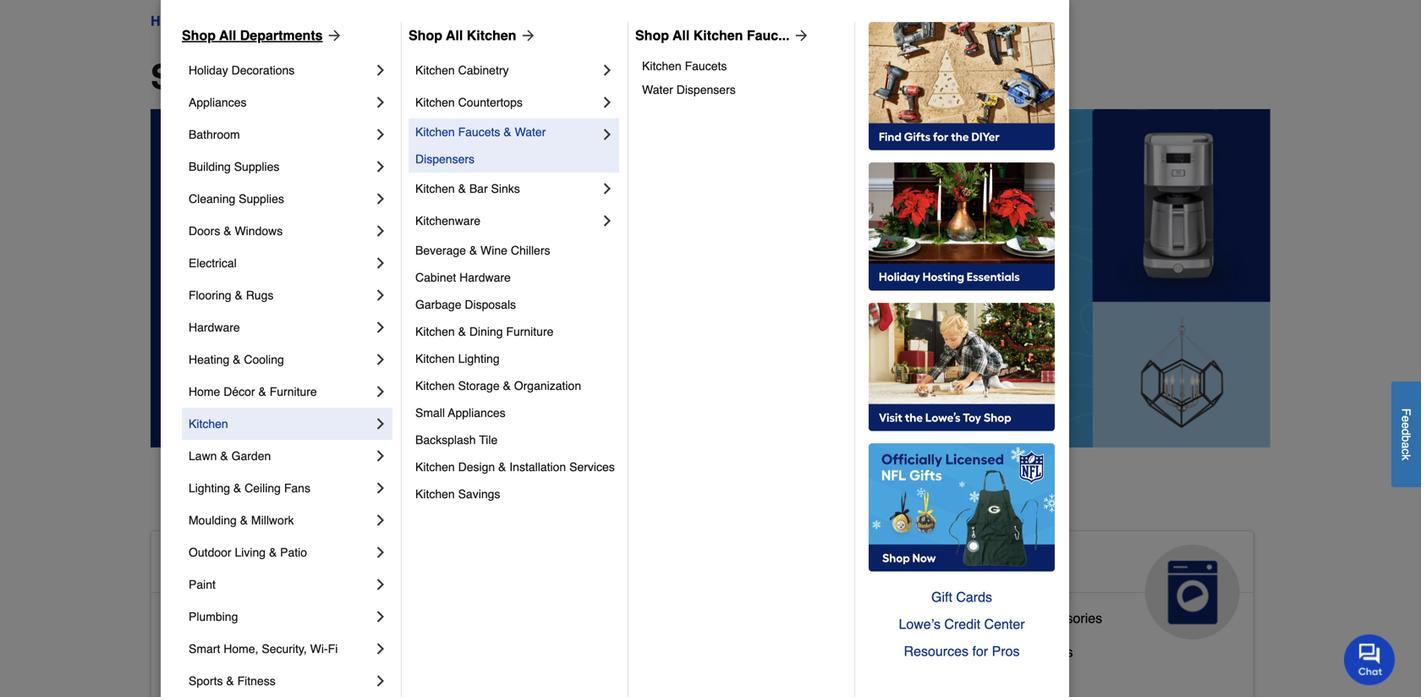 Task type: locate. For each thing, give the bounding box(es) containing it.
chevron right image for hardware
[[372, 319, 389, 336]]

departments up holiday decorations
[[203, 13, 281, 29]]

accessible entry & home link
[[165, 674, 318, 697]]

0 horizontal spatial hardware
[[189, 321, 240, 334]]

0 vertical spatial supplies
[[234, 160, 280, 173]]

1 horizontal spatial pet
[[651, 552, 688, 579]]

all down shop all departments link
[[244, 58, 287, 96]]

all for shop all kitchen
[[446, 28, 463, 43]]

kitchen storage & organization
[[416, 379, 581, 393]]

all up kitchen cabinetry
[[446, 28, 463, 43]]

wine for bottommost beverage & wine chillers link
[[994, 644, 1025, 660]]

holiday decorations
[[189, 63, 295, 77]]

1 horizontal spatial faucets
[[685, 59, 727, 73]]

pet beds, houses, & furniture
[[542, 671, 725, 687]]

chevron right image for lawn & garden
[[372, 448, 389, 465]]

furniture right houses,
[[671, 671, 725, 687]]

accessible home image
[[391, 545, 486, 640]]

hardware up "disposals"
[[460, 271, 511, 284]]

dispensers up kitchen & bar sinks
[[416, 152, 475, 166]]

chevron right image for kitchen faucets & water dispensers
[[599, 126, 616, 143]]

kitchen countertops
[[416, 96, 523, 109]]

arrow right image
[[323, 27, 343, 44]]

& left bar
[[458, 182, 466, 195]]

arrow right image up the 'kitchen faucets' link
[[790, 27, 810, 44]]

beverage & wine chillers down "center" at the bottom right
[[919, 644, 1073, 660]]

2 accessible from the top
[[165, 611, 230, 626]]

chevron right image
[[372, 62, 389, 79], [599, 62, 616, 79], [372, 94, 389, 111], [599, 94, 616, 111], [372, 126, 389, 143], [599, 126, 616, 143], [372, 158, 389, 175], [599, 212, 616, 229], [372, 223, 389, 239], [372, 287, 389, 304], [372, 383, 389, 400], [372, 416, 389, 432], [372, 544, 389, 561], [372, 576, 389, 593], [372, 608, 389, 625]]

water down kitchen faucets
[[642, 83, 673, 96]]

accessible for accessible entry & home
[[165, 678, 230, 694]]

kitchen
[[467, 28, 517, 43], [694, 28, 743, 43], [642, 59, 682, 73], [416, 63, 455, 77], [416, 96, 455, 109], [416, 125, 455, 139], [416, 182, 455, 195], [416, 325, 455, 339], [416, 352, 455, 366], [416, 379, 455, 393], [189, 417, 228, 431], [416, 460, 455, 474], [416, 487, 455, 501]]

1 vertical spatial water
[[515, 125, 546, 139]]

kitchen savings
[[416, 487, 500, 501]]

2 vertical spatial supplies
[[602, 638, 654, 653]]

appliance parts & accessories link
[[919, 607, 1103, 641]]

1 horizontal spatial arrow right image
[[790, 27, 810, 44]]

1 horizontal spatial beverage
[[919, 644, 977, 660]]

& right animal on the left bottom of page
[[628, 552, 645, 579]]

0 vertical spatial dispensers
[[677, 83, 736, 96]]

supplies for livestock supplies
[[602, 638, 654, 653]]

shop
[[182, 28, 216, 43], [409, 28, 443, 43], [636, 28, 669, 43]]

outdoor
[[189, 546, 232, 559]]

a
[[1400, 442, 1414, 449]]

chevron right image for heating & cooling
[[372, 351, 389, 368]]

0 horizontal spatial water
[[515, 125, 546, 139]]

shop up kitchen cabinetry
[[409, 28, 443, 43]]

1 horizontal spatial chillers
[[1028, 644, 1073, 660]]

supplies up windows
[[239, 192, 284, 206]]

beverage & wine chillers up cabinet hardware on the left
[[416, 244, 551, 257]]

& right the storage
[[503, 379, 511, 393]]

&
[[504, 125, 512, 139], [458, 182, 466, 195], [224, 224, 232, 238], [470, 244, 477, 257], [235, 289, 243, 302], [458, 325, 466, 339], [233, 353, 241, 366], [503, 379, 511, 393], [259, 385, 266, 399], [220, 449, 228, 463], [498, 460, 506, 474], [234, 482, 241, 495], [240, 514, 248, 527], [269, 546, 277, 559], [628, 552, 645, 579], [1018, 611, 1027, 626], [981, 644, 990, 660], [658, 671, 667, 687], [226, 674, 234, 688], [269, 678, 278, 694]]

electrical link
[[189, 247, 372, 279]]

appliances image
[[1146, 545, 1240, 640]]

kitchen for kitchen design & installation services
[[416, 460, 455, 474]]

beverage down lowe's credit center link
[[919, 644, 977, 660]]

accessible home link
[[151, 531, 500, 640]]

accessible home
[[165, 552, 361, 579]]

hardware down flooring
[[189, 321, 240, 334]]

supplies for building supplies
[[234, 160, 280, 173]]

1 vertical spatial chillers
[[1028, 644, 1073, 660]]

2 vertical spatial appliances
[[919, 552, 1046, 579]]

appliances down holiday
[[189, 96, 247, 109]]

0 horizontal spatial beverage
[[416, 244, 466, 257]]

beverage & wine chillers link down "center" at the bottom right
[[919, 641, 1073, 674]]

& right décor
[[259, 385, 266, 399]]

0 vertical spatial faucets
[[685, 59, 727, 73]]

1 vertical spatial appliances link
[[906, 531, 1254, 640]]

moulding
[[189, 514, 237, 527]]

beverage & wine chillers link up garbage disposals link
[[416, 237, 616, 264]]

0 horizontal spatial faucets
[[458, 125, 500, 139]]

supplies up cleaning supplies
[[234, 160, 280, 173]]

f
[[1400, 408, 1414, 416]]

0 vertical spatial lighting
[[458, 352, 500, 366]]

building
[[189, 160, 231, 173]]

all
[[219, 28, 236, 43], [446, 28, 463, 43], [673, 28, 690, 43], [244, 58, 287, 96]]

fauc...
[[747, 28, 790, 43]]

chevron right image for kitchenware
[[599, 212, 616, 229]]

kitchen inside kitchen faucets & water dispensers
[[416, 125, 455, 139]]

dispensers inside kitchen faucets & water dispensers
[[416, 152, 475, 166]]

chevron right image for outdoor living & patio
[[372, 544, 389, 561]]

0 vertical spatial beverage
[[416, 244, 466, 257]]

wine
[[481, 244, 508, 257], [994, 644, 1025, 660]]

0 horizontal spatial appliances link
[[189, 86, 372, 118]]

1 horizontal spatial shop
[[409, 28, 443, 43]]

bathroom up the building
[[189, 128, 240, 141]]

departments up holiday decorations link
[[240, 28, 323, 43]]

accessories
[[1030, 611, 1103, 626]]

1 horizontal spatial beverage & wine chillers
[[919, 644, 1073, 660]]

e
[[1400, 416, 1414, 422], [1400, 422, 1414, 429]]

water dispensers
[[642, 83, 736, 96]]

kitchen & bar sinks link
[[416, 173, 599, 205]]

lowe's
[[899, 617, 941, 632]]

supplies for cleaning supplies
[[239, 192, 284, 206]]

& left the dining
[[458, 325, 466, 339]]

appliances down the storage
[[448, 406, 506, 420]]

organization
[[514, 379, 581, 393]]

1 vertical spatial hardware
[[189, 321, 240, 334]]

doors & windows link
[[189, 215, 372, 247]]

wine down kitchenware link
[[481, 244, 508, 257]]

kitchen for kitchen faucets & water dispensers
[[416, 125, 455, 139]]

bathroom up smart home, security, wi-fi
[[234, 611, 292, 626]]

0 horizontal spatial dispensers
[[416, 152, 475, 166]]

chillers down accessories
[[1028, 644, 1073, 660]]

lowe's credit center link
[[869, 611, 1055, 638]]

accessible for accessible bedroom
[[165, 644, 230, 660]]

& left patio
[[269, 546, 277, 559]]

cleaning supplies link
[[189, 183, 372, 215]]

supplies up houses,
[[602, 638, 654, 653]]

1 vertical spatial furniture
[[270, 385, 317, 399]]

0 vertical spatial beverage & wine chillers
[[416, 244, 551, 257]]

chevron right image for smart home, security, wi-fi
[[372, 641, 389, 658]]

4 accessible from the top
[[165, 678, 230, 694]]

chevron right image for kitchen countertops
[[599, 94, 616, 111]]

millwork
[[251, 514, 294, 527]]

arrow right image up kitchen cabinetry link
[[517, 27, 537, 44]]

0 vertical spatial bathroom
[[189, 128, 240, 141]]

1 horizontal spatial hardware
[[460, 271, 511, 284]]

faucets for kitchen faucets
[[685, 59, 727, 73]]

flooring
[[189, 289, 232, 302]]

0 vertical spatial water
[[642, 83, 673, 96]]

holiday
[[189, 63, 228, 77]]

arrow right image inside shop all kitchen link
[[517, 27, 537, 44]]

kitchen link
[[189, 408, 372, 440]]

1 vertical spatial dispensers
[[416, 152, 475, 166]]

arrow right image inside shop all kitchen fauc... link
[[790, 27, 810, 44]]

furniture up kitchen lighting link
[[506, 325, 554, 339]]

water inside kitchen faucets & water dispensers
[[515, 125, 546, 139]]

& right "lawn" at bottom
[[220, 449, 228, 463]]

officially licensed n f l gifts. shop now. image
[[869, 443, 1055, 572]]

& left the ceiling
[[234, 482, 241, 495]]

small appliances link
[[416, 399, 616, 427]]

2 arrow right image from the left
[[790, 27, 810, 44]]

e up b
[[1400, 422, 1414, 429]]

chevron right image for sports & fitness
[[372, 673, 389, 690]]

dispensers down kitchen faucets
[[677, 83, 736, 96]]

0 vertical spatial beverage & wine chillers link
[[416, 237, 616, 264]]

1 horizontal spatial furniture
[[506, 325, 554, 339]]

furniture
[[506, 325, 554, 339], [270, 385, 317, 399], [671, 671, 725, 687]]

2 horizontal spatial shop
[[636, 28, 669, 43]]

0 horizontal spatial appliances
[[189, 96, 247, 109]]

shop up holiday
[[182, 28, 216, 43]]

flooring & rugs link
[[189, 279, 372, 311]]

& up cabinet hardware on the left
[[470, 244, 477, 257]]

supplies
[[234, 160, 280, 173], [239, 192, 284, 206], [602, 638, 654, 653]]

garbage
[[416, 298, 462, 311]]

lighting up the storage
[[458, 352, 500, 366]]

shop for shop all kitchen
[[409, 28, 443, 43]]

accessible for accessible bathroom
[[165, 611, 230, 626]]

garbage disposals link
[[416, 291, 616, 318]]

1 horizontal spatial beverage & wine chillers link
[[919, 641, 1073, 674]]

appliances up cards
[[919, 552, 1046, 579]]

arrow right image for shop all kitchen fauc...
[[790, 27, 810, 44]]

livestock
[[542, 638, 599, 653]]

1 horizontal spatial appliances link
[[906, 531, 1254, 640]]

0 vertical spatial hardware
[[460, 271, 511, 284]]

1 horizontal spatial lighting
[[458, 352, 500, 366]]

0 horizontal spatial arrow right image
[[517, 27, 537, 44]]

water down 'kitchen countertops' link
[[515, 125, 546, 139]]

chillers
[[511, 244, 551, 257], [1028, 644, 1073, 660]]

1 vertical spatial wine
[[994, 644, 1025, 660]]

kitchen for kitchen & dining furniture
[[416, 325, 455, 339]]

accessible bathroom
[[165, 611, 292, 626]]

accessible
[[165, 552, 289, 579], [165, 611, 230, 626], [165, 644, 230, 660], [165, 678, 230, 694]]

faucets down "kitchen countertops" on the top of the page
[[458, 125, 500, 139]]

sports & fitness
[[189, 674, 276, 688]]

1 vertical spatial supplies
[[239, 192, 284, 206]]

1 horizontal spatial wine
[[994, 644, 1025, 660]]

departments down the shop all kitchen
[[296, 58, 503, 96]]

departments for shop
[[296, 58, 503, 96]]

3 accessible from the top
[[165, 644, 230, 660]]

1 horizontal spatial appliances
[[448, 406, 506, 420]]

1 accessible from the top
[[165, 552, 289, 579]]

0 horizontal spatial wine
[[481, 244, 508, 257]]

accessible inside 'link'
[[165, 611, 230, 626]]

kitchen for kitchen & bar sinks
[[416, 182, 455, 195]]

0 vertical spatial furniture
[[506, 325, 554, 339]]

0 vertical spatial wine
[[481, 244, 508, 257]]

1 vertical spatial faucets
[[458, 125, 500, 139]]

1 horizontal spatial water
[[642, 83, 673, 96]]

chevron right image for building supplies
[[372, 158, 389, 175]]

building supplies link
[[189, 151, 372, 183]]

fans
[[284, 482, 311, 495]]

wine for left beverage & wine chillers link
[[481, 244, 508, 257]]

visit the lowe's toy shop. image
[[869, 303, 1055, 432]]

1 vertical spatial pet
[[542, 671, 562, 687]]

garbage disposals
[[416, 298, 516, 311]]

dispensers
[[677, 83, 736, 96], [416, 152, 475, 166]]

plumbing link
[[189, 601, 372, 633]]

1 arrow right image from the left
[[517, 27, 537, 44]]

faucets up water dispensers
[[685, 59, 727, 73]]

center
[[985, 617, 1025, 632]]

appliances
[[189, 96, 247, 109], [448, 406, 506, 420], [919, 552, 1046, 579]]

2 horizontal spatial furniture
[[671, 671, 725, 687]]

kitchen for kitchen faucets
[[642, 59, 682, 73]]

bathroom inside 'link'
[[234, 611, 292, 626]]

faucets inside the 'kitchen faucets' link
[[685, 59, 727, 73]]

0 horizontal spatial shop
[[182, 28, 216, 43]]

garden
[[232, 449, 271, 463]]

0 horizontal spatial chillers
[[511, 244, 551, 257]]

arrow right image
[[517, 27, 537, 44], [790, 27, 810, 44]]

3 shop from the left
[[636, 28, 669, 43]]

0 horizontal spatial furniture
[[270, 385, 317, 399]]

pet
[[651, 552, 688, 579], [542, 671, 562, 687]]

flooring & rugs
[[189, 289, 274, 302]]

appliances link
[[189, 86, 372, 118], [906, 531, 1254, 640]]

furniture for kitchen & dining furniture
[[506, 325, 554, 339]]

kitchen for kitchen cabinetry
[[416, 63, 455, 77]]

faucets inside kitchen faucets & water dispensers
[[458, 125, 500, 139]]

shop for shop all departments
[[182, 28, 216, 43]]

all up kitchen faucets
[[673, 28, 690, 43]]

lighting up moulding at the bottom left of page
[[189, 482, 230, 495]]

all up holiday decorations
[[219, 28, 236, 43]]

2 vertical spatial furniture
[[671, 671, 725, 687]]

1 shop from the left
[[182, 28, 216, 43]]

shop up kitchen faucets
[[636, 28, 669, 43]]

beverage up cabinet
[[416, 244, 466, 257]]

wine down "center" at the bottom right
[[994, 644, 1025, 660]]

chevron right image for flooring & rugs
[[372, 287, 389, 304]]

chevron right image for cleaning supplies
[[372, 190, 389, 207]]

entry
[[234, 678, 265, 694]]

2 shop from the left
[[409, 28, 443, 43]]

1 vertical spatial beverage
[[919, 644, 977, 660]]

& down 'kitchen countertops' link
[[504, 125, 512, 139]]

e up d
[[1400, 416, 1414, 422]]

fitness
[[237, 674, 276, 688]]

credit
[[945, 617, 981, 632]]

backsplash
[[416, 433, 476, 447]]

lawn & garden
[[189, 449, 271, 463]]

furniture down heating & cooling link
[[270, 385, 317, 399]]

k
[[1400, 454, 1414, 460]]

0 vertical spatial pet
[[651, 552, 688, 579]]

hardware inside cabinet hardware link
[[460, 271, 511, 284]]

chevron right image
[[599, 180, 616, 197], [372, 190, 389, 207], [372, 255, 389, 272], [372, 319, 389, 336], [372, 351, 389, 368], [372, 448, 389, 465], [372, 480, 389, 497], [372, 512, 389, 529], [372, 641, 389, 658], [372, 673, 389, 690]]

chillers up cabinet hardware link
[[511, 244, 551, 257]]

home
[[151, 13, 188, 29], [189, 385, 220, 399], [295, 552, 361, 579], [282, 678, 318, 694]]

chevron right image for bathroom
[[372, 126, 389, 143]]

find gifts for the diyer. image
[[869, 22, 1055, 151]]

storage
[[458, 379, 500, 393]]

resources for pros
[[904, 644, 1020, 659]]

pros
[[992, 644, 1020, 659]]

& right houses,
[[658, 671, 667, 687]]

1 vertical spatial appliances
[[448, 406, 506, 420]]

1 vertical spatial bathroom
[[234, 611, 292, 626]]

0 vertical spatial chillers
[[511, 244, 551, 257]]

1 vertical spatial lighting
[[189, 482, 230, 495]]

kitchen for kitchen savings
[[416, 487, 455, 501]]



Task type: vqa. For each thing, say whether or not it's contained in the screenshot.
Kitchen Cabinetry link
yes



Task type: describe. For each thing, give the bounding box(es) containing it.
smart home, security, wi-fi
[[189, 642, 338, 656]]

sports
[[189, 674, 223, 688]]

appliance
[[919, 611, 979, 626]]

chevron right image for plumbing
[[372, 608, 389, 625]]

ceiling
[[245, 482, 281, 495]]

1 vertical spatial beverage & wine chillers link
[[919, 641, 1073, 674]]

pet beds, houses, & furniture link
[[542, 668, 725, 697]]

kitchen faucets & water dispensers link
[[416, 118, 599, 173]]

shop all departments link
[[182, 25, 343, 46]]

kitchen for kitchen countertops
[[416, 96, 455, 109]]

& inside kitchen faucets & water dispensers
[[504, 125, 512, 139]]

décor
[[224, 385, 255, 399]]

for
[[973, 644, 989, 659]]

chevron right image for electrical
[[372, 255, 389, 272]]

kitchen faucets
[[642, 59, 727, 73]]

chevron right image for kitchen cabinetry
[[599, 62, 616, 79]]

chevron right image for kitchen
[[372, 416, 389, 432]]

hardware inside hardware link
[[189, 321, 240, 334]]

security,
[[262, 642, 307, 656]]

kitchen faucets & water dispensers
[[416, 125, 549, 166]]

smart home, security, wi-fi link
[[189, 633, 372, 665]]

0 horizontal spatial beverage & wine chillers
[[416, 244, 551, 257]]

cleaning supplies
[[189, 192, 284, 206]]

wi-
[[310, 642, 328, 656]]

dining
[[470, 325, 503, 339]]

1 e from the top
[[1400, 416, 1414, 422]]

lighting & ceiling fans link
[[189, 472, 372, 504]]

lawn & garden link
[[189, 440, 372, 472]]

furniture for home décor & furniture
[[270, 385, 317, 399]]

1 vertical spatial beverage & wine chillers
[[919, 644, 1073, 660]]

chevron right image for appliances
[[372, 94, 389, 111]]

departments link
[[203, 11, 281, 31]]

animal & pet care link
[[529, 531, 877, 640]]

resources
[[904, 644, 969, 659]]

beds,
[[566, 671, 601, 687]]

0 vertical spatial appliances link
[[189, 86, 372, 118]]

windows
[[235, 224, 283, 238]]

cleaning
[[189, 192, 235, 206]]

all for shop all departments
[[219, 28, 236, 43]]

shop all departments
[[182, 28, 323, 43]]

hardware link
[[189, 311, 372, 344]]

tile
[[479, 433, 498, 447]]

& left millwork
[[240, 514, 248, 527]]

accessible bedroom
[[165, 644, 288, 660]]

kitchen design & installation services
[[416, 460, 615, 474]]

departments for shop
[[240, 28, 323, 43]]

backsplash tile link
[[416, 427, 616, 454]]

& left cooling
[[233, 353, 241, 366]]

d
[[1400, 429, 1414, 435]]

gift cards
[[932, 589, 993, 605]]

accessible entry & home
[[165, 678, 318, 694]]

savings
[[458, 487, 500, 501]]

beverage for bottommost beverage & wine chillers link
[[919, 644, 977, 660]]

heating & cooling
[[189, 353, 284, 366]]

heating & cooling link
[[189, 344, 372, 376]]

all for shop all kitchen fauc...
[[673, 28, 690, 43]]

pet inside 'animal & pet care'
[[651, 552, 688, 579]]

services
[[570, 460, 615, 474]]

shop for shop all kitchen fauc...
[[636, 28, 669, 43]]

& down accessible bedroom link
[[226, 674, 234, 688]]

chevron right image for lighting & ceiling fans
[[372, 480, 389, 497]]

kitchen design & installation services link
[[416, 454, 616, 481]]

& left rugs
[[235, 289, 243, 302]]

smart
[[189, 642, 220, 656]]

sinks
[[491, 182, 520, 195]]

accessible for accessible home
[[165, 552, 289, 579]]

2 e from the top
[[1400, 422, 1414, 429]]

patio
[[280, 546, 307, 559]]

holiday hosting essentials. image
[[869, 162, 1055, 291]]

kitchenware link
[[416, 205, 599, 237]]

0 horizontal spatial pet
[[542, 671, 562, 687]]

chillers for bottommost beverage & wine chillers link
[[1028, 644, 1073, 660]]

& right doors
[[224, 224, 232, 238]]

moulding & millwork
[[189, 514, 294, 527]]

cabinet hardware link
[[416, 264, 616, 291]]

countertops
[[458, 96, 523, 109]]

outdoor living & patio
[[189, 546, 307, 559]]

animal & pet care
[[542, 552, 688, 606]]

kitchen savings link
[[416, 481, 616, 508]]

backsplash tile
[[416, 433, 498, 447]]

chevron right image for moulding & millwork
[[372, 512, 389, 529]]

shop
[[151, 58, 235, 96]]

home décor & furniture link
[[189, 376, 372, 408]]

design
[[458, 460, 495, 474]]

chillers for left beverage & wine chillers link
[[511, 244, 551, 257]]

gift cards link
[[869, 584, 1055, 611]]

lighting & ceiling fans
[[189, 482, 311, 495]]

livestock supplies
[[542, 638, 654, 653]]

arrow right image for shop all kitchen
[[517, 27, 537, 44]]

kitchen countertops link
[[416, 86, 599, 118]]

chevron right image for home décor & furniture
[[372, 383, 389, 400]]

parts
[[982, 611, 1014, 626]]

cabinetry
[[458, 63, 509, 77]]

rugs
[[246, 289, 274, 302]]

0 horizontal spatial lighting
[[189, 482, 230, 495]]

sports & fitness link
[[189, 665, 372, 697]]

1 horizontal spatial dispensers
[[677, 83, 736, 96]]

chevron right image for doors & windows
[[372, 223, 389, 239]]

installation
[[510, 460, 566, 474]]

chevron right image for paint
[[372, 576, 389, 593]]

chevron right image for kitchen & bar sinks
[[599, 180, 616, 197]]

2 horizontal spatial appliances
[[919, 552, 1046, 579]]

& right design
[[498, 460, 506, 474]]

accessible bathroom link
[[165, 607, 292, 641]]

0 vertical spatial appliances
[[189, 96, 247, 109]]

all for shop all departments
[[244, 58, 287, 96]]

paint link
[[189, 569, 372, 601]]

kitchenware
[[416, 214, 481, 228]]

chevron right image for holiday decorations
[[372, 62, 389, 79]]

chat invite button image
[[1345, 634, 1396, 686]]

shop all kitchen fauc... link
[[636, 25, 810, 46]]

doors
[[189, 224, 220, 238]]

bar
[[470, 182, 488, 195]]

& inside 'animal & pet care'
[[628, 552, 645, 579]]

water dispensers link
[[642, 78, 843, 102]]

kitchen for kitchen lighting
[[416, 352, 455, 366]]

moulding & millwork link
[[189, 504, 372, 537]]

bathroom link
[[189, 118, 372, 151]]

cabinet
[[416, 271, 456, 284]]

beverage for left beverage & wine chillers link
[[416, 244, 466, 257]]

kitchen for kitchen storage & organization
[[416, 379, 455, 393]]

bedroom
[[234, 644, 288, 660]]

faucets for kitchen faucets & water dispensers
[[458, 125, 500, 139]]

cooling
[[244, 353, 284, 366]]

shop all kitchen link
[[409, 25, 537, 46]]

heating
[[189, 353, 230, 366]]

kitchen faucets link
[[642, 54, 843, 78]]

kitchen storage & organization link
[[416, 372, 616, 399]]

shop all kitchen fauc...
[[636, 28, 790, 43]]

& right entry in the bottom left of the page
[[269, 678, 278, 694]]

& right 'parts'
[[1018, 611, 1027, 626]]

small
[[416, 406, 445, 420]]

kitchen lighting link
[[416, 345, 616, 372]]

disposals
[[465, 298, 516, 311]]

animal & pet care image
[[769, 545, 863, 640]]

enjoy savings year-round. no matter what you're shopping for, find what you need at a great price. image
[[151, 109, 1271, 448]]

paint
[[189, 578, 216, 592]]

& left pros
[[981, 644, 990, 660]]

home,
[[224, 642, 259, 656]]

0 horizontal spatial beverage & wine chillers link
[[416, 237, 616, 264]]

accessible bedroom link
[[165, 641, 288, 674]]

fi
[[328, 642, 338, 656]]



